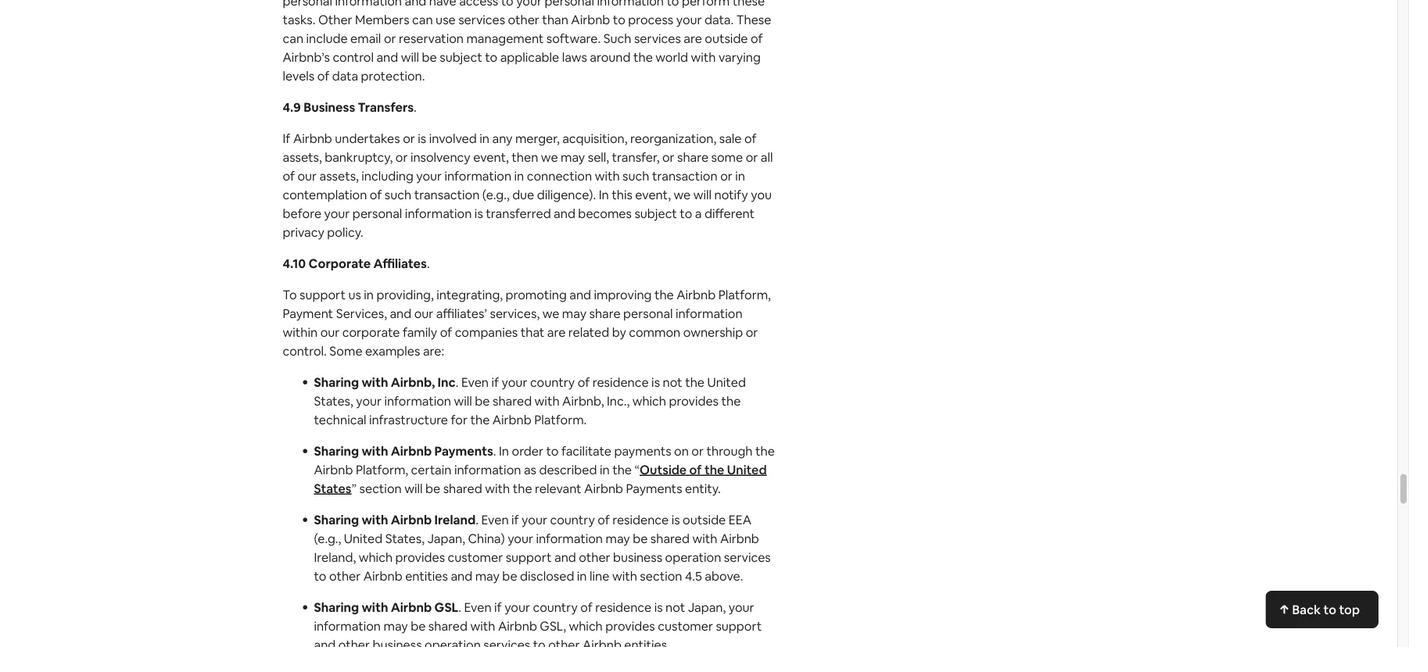 Task type: describe. For each thing, give the bounding box(es) containing it.
. even if your country of residence is not the united states, your information will be shared with airbnb, inc., which provides the technical infrastructure for the airbnb platform.
[[314, 374, 746, 428]]

undertakes
[[335, 130, 400, 146]]

(e.g., inside . even if your country of residence is outside eea (e.g., united states, japan, china) your information may be shared with airbnb ireland, which provides customer support and other business operation services to other airbnb entities and may be disclosed in line with section 4.5 above.
[[314, 531, 341, 547]]

and up "disclosed"
[[555, 549, 576, 565]]

your down above. at the bottom right of the page
[[729, 599, 754, 615]]

entities.
[[624, 637, 670, 648]]

the down the ownership
[[685, 374, 705, 390]]

infrastructure
[[369, 412, 448, 428]]

sharing with airbnb gsl
[[314, 599, 458, 615]]

some
[[711, 149, 743, 165]]

or down reorganization, at the top
[[662, 149, 675, 165]]

the left " in the bottom left of the page
[[612, 462, 632, 478]]

airbnb inside . in order to facilitate payments on or through the airbnb platform, certain information as described in the "
[[314, 462, 353, 478]]

is up insolvency
[[418, 130, 426, 146]]

insolvency
[[411, 149, 471, 165]]

the up through
[[721, 393, 741, 409]]

customer inside . even if your country of residence is not japan, your information may be shared with airbnb gsl, which provides customer support and other business operation services to other airbnb entities.
[[658, 618, 713, 634]]

which inside . even if your country of residence is outside eea (e.g., united states, japan, china) your information may be shared with airbnb ireland, which provides customer support and other business operation services to other airbnb entities and may be disclosed in line with section 4.5 above.
[[359, 549, 393, 565]]

the right through
[[755, 443, 775, 459]]

related
[[568, 324, 609, 340]]

airbnb left ireland
[[391, 512, 432, 528]]

outside
[[640, 462, 687, 478]]

4.5
[[685, 568, 702, 584]]

even for will
[[461, 374, 489, 390]]

involved
[[429, 130, 477, 146]]

sale
[[719, 130, 742, 146]]

0 vertical spatial we
[[541, 149, 558, 165]]

of right "sale" on the right top of the page
[[745, 130, 757, 146]]

if for with
[[494, 599, 502, 615]]

information inside . in order to facilitate payments on or through the airbnb platform, certain information as described in the "
[[454, 462, 521, 478]]

to inside if airbnb undertakes or is involved in any merger, acquisition, reorganization, sale of assets, bankruptcy, or insolvency event, then we may sell, transfer, or share some or all of our assets, including your information in connection with such transaction or in contemplation of such transaction (e.g., due diligence). in this event, we will notify you before your personal information is transferred and becomes subject to a different privacy policy.
[[680, 205, 692, 221]]

by
[[612, 324, 626, 340]]

to inside . in order to facilitate payments on or through the airbnb platform, certain information as described in the "
[[546, 443, 559, 459]]

with inside if airbnb undertakes or is involved in any merger, acquisition, reorganization, sale of assets, bankruptcy, or insolvency event, then we may sell, transfer, or share some or all of our assets, including your information in connection with such transaction or in contemplation of such transaction (e.g., due diligence). in this event, we will notify you before your personal information is transferred and becomes subject to a different privacy policy.
[[595, 168, 620, 184]]

other down gsl,
[[548, 637, 580, 648]]

2 horizontal spatial our
[[414, 305, 434, 321]]

which inside . even if your country of residence is not japan, your information may be shared with airbnb gsl, which provides customer support and other business operation services to other airbnb entities.
[[569, 618, 603, 634]]

as
[[524, 462, 536, 478]]

with inside . even if your country of residence is not japan, your information may be shared with airbnb gsl, which provides customer support and other business operation services to other airbnb entities.
[[470, 618, 495, 634]]

to support us in providing, integrating, promoting and improving the airbnb platform, payment services, and our affiliates' services, we may share personal information within our corporate family of companies that are related by common ownership or control. some examples are:
[[283, 287, 771, 359]]

transferred
[[486, 205, 551, 221]]

may down china)
[[475, 568, 500, 584]]

of inside . even if your country of residence is outside eea (e.g., united states, japan, china) your information may be shared with airbnb ireland, which provides customer support and other business operation services to other airbnb entities and may be disclosed in line with section 4.5 above.
[[598, 512, 610, 528]]

provides inside . even if your country of residence is outside eea (e.g., united states, japan, china) your information may be shared with airbnb ireland, which provides customer support and other business operation services to other airbnb entities and may be disclosed in line with section 4.5 above.
[[395, 549, 445, 565]]

operation inside . even if your country of residence is outside eea (e.g., united states, japan, china) your information may be shared with airbnb ireland, which provides customer support and other business operation services to other airbnb entities and may be disclosed in line with section 4.5 above.
[[665, 549, 721, 565]]

your down the that
[[502, 374, 527, 390]]

in left any
[[480, 130, 490, 146]]

technical
[[314, 412, 366, 428]]

in inside . in order to facilitate payments on or through the airbnb platform, certain information as described in the "
[[600, 462, 610, 478]]

0 vertical spatial section
[[359, 481, 402, 497]]

or inside to support us in providing, integrating, promoting and improving the airbnb platform, payment services, and our affiliates' services, we may share personal information within our corporate family of companies that are related by common ownership or control. some examples are:
[[746, 324, 758, 340]]

before
[[283, 205, 321, 221]]

then
[[512, 149, 538, 165]]

the inside to support us in providing, integrating, promoting and improving the airbnb platform, payment services, and our affiliates' services, we may share personal information within our corporate family of companies that are related by common ownership or control. some examples are:
[[655, 287, 674, 303]]

provides inside . even if your country of residence is not japan, your information may be shared with airbnb gsl, which provides customer support and other business operation services to other airbnb entities.
[[606, 618, 655, 634]]

reorganization,
[[630, 130, 717, 146]]

are
[[547, 324, 566, 340]]

1 vertical spatial transaction
[[414, 187, 480, 203]]

or inside . in order to facilitate payments on or through the airbnb platform, certain information as described in the "
[[692, 443, 704, 459]]

in up notify
[[735, 168, 745, 184]]

gsl
[[434, 599, 458, 615]]

airbnb left entities.
[[583, 637, 622, 648]]

airbnb down eea
[[720, 531, 759, 547]]

be left "disclosed"
[[502, 568, 517, 584]]

your down insolvency
[[416, 168, 442, 184]]

airbnb inside . even if your country of residence is not the united states, your information will be shared with airbnb, inc., which provides the technical infrastructure for the airbnb platform.
[[493, 412, 532, 428]]

if
[[283, 130, 290, 146]]

shared up ireland
[[443, 481, 482, 497]]

support inside to support us in providing, integrating, promoting and improving the airbnb platform, payment services, and our affiliates' services, we may share personal information within our corporate family of companies that are related by common ownership or control. some examples are:
[[300, 287, 346, 303]]

your down "disclosed"
[[505, 599, 530, 615]]

airbnb down described
[[584, 481, 623, 497]]

ireland,
[[314, 549, 356, 565]]

other up line
[[579, 549, 610, 565]]

1 vertical spatial payments
[[626, 481, 682, 497]]

entity.
[[685, 481, 721, 497]]

of inside . even if your country of residence is not japan, your information may be shared with airbnb gsl, which provides customer support and other business operation services to other airbnb entities.
[[581, 599, 593, 615]]

in up due
[[514, 168, 524, 184]]

2 vertical spatial will
[[404, 481, 423, 497]]

back to top
[[1292, 602, 1360, 618]]

is for ireland
[[672, 512, 680, 528]]

be down certain
[[425, 481, 440, 497]]

on
[[674, 443, 689, 459]]

provides inside . even if your country of residence is not the united states, your information will be shared with airbnb, inc., which provides the technical infrastructure for the airbnb platform.
[[669, 393, 719, 409]]

support inside . even if your country of residence is not japan, your information may be shared with airbnb gsl, which provides customer support and other business operation services to other airbnb entities.
[[716, 618, 762, 634]]

airbnb down the entities
[[391, 599, 432, 615]]

merger,
[[515, 130, 560, 146]]

shared inside . even if your country of residence is outside eea (e.g., united states, japan, china) your information may be shared with airbnb ireland, which provides customer support and other business operation services to other airbnb entities and may be disclosed in line with section 4.5 above.
[[651, 531, 690, 547]]

. for payments
[[493, 443, 496, 459]]

to inside button
[[1324, 602, 1337, 618]]

sharing for states,
[[314, 374, 359, 390]]

4.9
[[283, 99, 301, 115]]

may up line
[[606, 531, 630, 547]]

which inside . even if your country of residence is not the united states, your information will be shared with airbnb, inc., which provides the technical infrastructure for the airbnb platform.
[[632, 393, 666, 409]]

0 vertical spatial such
[[623, 168, 649, 184]]

be inside . even if your country of residence is not the united states, your information will be shared with airbnb, inc., which provides the technical infrastructure for the airbnb platform.
[[475, 393, 490, 409]]

sharing with airbnb ireland
[[314, 512, 476, 528]]

and up related
[[570, 287, 591, 303]]

states
[[314, 481, 352, 497]]

affiliates
[[373, 255, 427, 271]]

common
[[629, 324, 681, 340]]

and inside . even if your country of residence is not japan, your information may be shared with airbnb gsl, which provides customer support and other business operation services to other airbnb entities.
[[314, 637, 336, 648]]

airbnb inside if airbnb undertakes or is involved in any merger, acquisition, reorganization, sale of assets, bankruptcy, or insolvency event, then we may sell, transfer, or share some or all of our assets, including your information in connection with such transaction or in contemplation of such transaction (e.g., due diligence). in this event, we will notify you before your personal information is transferred and becomes subject to a different privacy policy.
[[293, 130, 332, 146]]

in inside if airbnb undertakes or is involved in any merger, acquisition, reorganization, sale of assets, bankruptcy, or insolvency event, then we may sell, transfer, or share some or all of our assets, including your information in connection with such transaction or in contemplation of such transaction (e.g., due diligence). in this event, we will notify you before your personal information is transferred and becomes subject to a different privacy policy.
[[599, 187, 609, 203]]

0 vertical spatial airbnb,
[[391, 374, 435, 390]]

are:
[[423, 343, 444, 359]]

platform, for . in order to facilitate payments on or through the airbnb platform, certain information as described in the "
[[356, 462, 408, 478]]

ireland
[[434, 512, 476, 528]]

other down ireland, on the left bottom of the page
[[329, 568, 361, 584]]

acquisition,
[[562, 130, 628, 146]]

business inside . even if your country of residence is outside eea (e.g., united states, japan, china) your information may be shared with airbnb ireland, which provides customer support and other business operation services to other airbnb entities and may be disclosed in line with section 4.5 above.
[[613, 549, 662, 565]]

to
[[283, 287, 297, 303]]

japan, inside . even if your country of residence is outside eea (e.g., united states, japan, china) your information may be shared with airbnb ireland, which provides customer support and other business operation services to other airbnb entities and may be disclosed in line with section 4.5 above.
[[427, 531, 465, 547]]

platform.
[[534, 412, 587, 428]]

including
[[362, 168, 414, 184]]

line
[[590, 568, 610, 584]]

services,
[[490, 305, 540, 321]]

your right china)
[[508, 531, 533, 547]]

1 vertical spatial we
[[674, 187, 691, 203]]

your down '" section will be shared with the relevant airbnb payments entity.'
[[522, 512, 547, 528]]

is for inc
[[652, 374, 660, 390]]

becomes
[[578, 205, 632, 221]]

business inside . even if your country of residence is not japan, your information may be shared with airbnb gsl, which provides customer support and other business operation services to other airbnb entities.
[[373, 637, 422, 648]]

of down if
[[283, 168, 295, 184]]

airbnb, inside . even if your country of residence is not the united states, your information will be shared with airbnb, inc., which provides the technical infrastructure for the airbnb platform.
[[562, 393, 604, 409]]

promoting
[[506, 287, 567, 303]]

even for shared
[[464, 599, 492, 615]]

within
[[283, 324, 318, 340]]

to inside . even if your country of residence is not japan, your information may be shared with airbnb gsl, which provides customer support and other business operation services to other airbnb entities.
[[533, 637, 546, 648]]

not for japan,
[[666, 599, 685, 615]]

a
[[695, 205, 702, 221]]

through
[[707, 443, 753, 459]]

is for gsl
[[654, 599, 663, 615]]

due
[[512, 187, 534, 203]]

"
[[352, 481, 357, 497]]

entities
[[405, 568, 448, 584]]

control.
[[283, 343, 327, 359]]

outside of the united states
[[314, 462, 767, 497]]

personal inside to support us in providing, integrating, promoting and improving the airbnb platform, payment services, and our affiliates' services, we may share personal information within our corporate family of companies that are related by common ownership or control. some examples are:
[[623, 305, 673, 321]]

the down "as"
[[513, 481, 532, 497]]

order
[[512, 443, 543, 459]]

. for inc
[[456, 374, 459, 390]]

be down " in the bottom left of the page
[[633, 531, 648, 547]]

and down providing,
[[390, 305, 412, 321]]

or up including
[[396, 149, 408, 165]]

if for your
[[512, 512, 519, 528]]

(e.g., inside if airbnb undertakes or is involved in any merger, acquisition, reorganization, sale of assets, bankruptcy, or insolvency event, then we may sell, transfer, or share some or all of our assets, including your information in connection with such transaction or in contemplation of such transaction (e.g., due diligence). in this event, we will notify you before your personal information is transferred and becomes subject to a different privacy policy.
[[482, 187, 510, 203]]

country for may
[[550, 512, 595, 528]]

subject
[[635, 205, 677, 221]]

operation inside . even if your country of residence is not japan, your information may be shared with airbnb gsl, which provides customer support and other business operation services to other airbnb entities.
[[425, 637, 481, 648]]

eea
[[729, 512, 752, 528]]

0 horizontal spatial such
[[385, 187, 411, 203]]

support inside . even if your country of residence is outside eea (e.g., united states, japan, china) your information may be shared with airbnb ireland, which provides customer support and other business operation services to other airbnb entities and may be disclosed in line with section 4.5 above.
[[506, 549, 552, 565]]

your down sharing with airbnb, inc
[[356, 393, 382, 409]]

that
[[521, 324, 545, 340]]

is left the transferred
[[475, 205, 483, 221]]

diligence).
[[537, 187, 596, 203]]

be inside . even if your country of residence is not japan, your information may be shared with airbnb gsl, which provides customer support and other business operation services to other airbnb entities.
[[411, 618, 426, 634]]

transfers
[[358, 99, 414, 115]]

outside of the united states link
[[314, 462, 767, 497]]

some
[[329, 343, 363, 359]]



Task type: vqa. For each thing, say whether or not it's contained in the screenshot.
suited
no



Task type: locate. For each thing, give the bounding box(es) containing it.
. inside . even if your country of residence is outside eea (e.g., united states, japan, china) your information may be shared with airbnb ireland, which provides customer support and other business operation services to other airbnb entities and may be disclosed in line with section 4.5 above.
[[476, 512, 479, 528]]

not for the
[[663, 374, 682, 390]]

services inside . even if your country of residence is outside eea (e.g., united states, japan, china) your information may be shared with airbnb ireland, which provides customer support and other business operation services to other airbnb entities and may be disclosed in line with section 4.5 above.
[[724, 549, 771, 565]]

and inside if airbnb undertakes or is involved in any merger, acquisition, reorganization, sale of assets, bankruptcy, or insolvency event, then we may sell, transfer, or share some or all of our assets, including your information in connection with such transaction or in contemplation of such transaction (e.g., due diligence). in this event, we will notify you before your personal information is transferred and becomes subject to a different privacy policy.
[[554, 205, 575, 221]]

business
[[304, 99, 355, 115]]

inc
[[438, 374, 456, 390]]

will inside if airbnb undertakes or is involved in any merger, acquisition, reorganization, sale of assets, bankruptcy, or insolvency event, then we may sell, transfer, or share some or all of our assets, including your information in connection with such transaction or in contemplation of such transaction (e.g., due diligence). in this event, we will notify you before your personal information is transferred and becomes subject to a different privacy policy.
[[693, 187, 712, 203]]

may inside to support us in providing, integrating, promoting and improving the airbnb platform, payment services, and our affiliates' services, we may share personal information within our corporate family of companies that are related by common ownership or control. some examples are:
[[562, 305, 587, 321]]

residence down line
[[595, 599, 652, 615]]

disclosed
[[520, 568, 574, 584]]

all
[[761, 149, 773, 165]]

is inside . even if your country of residence is outside eea (e.g., united states, japan, china) your information may be shared with airbnb ireland, which provides customer support and other business operation services to other airbnb entities and may be disclosed in line with section 4.5 above.
[[672, 512, 680, 528]]

country inside . even if your country of residence is not the united states, your information will be shared with airbnb, inc., which provides the technical infrastructure for the airbnb platform.
[[530, 374, 575, 390]]

0 horizontal spatial operation
[[425, 637, 481, 648]]

examples
[[365, 343, 420, 359]]

be down 'companies'
[[475, 393, 490, 409]]

you
[[751, 187, 772, 203]]

even inside . even if your country of residence is not japan, your information may be shared with airbnb gsl, which provides customer support and other business operation services to other airbnb entities.
[[464, 599, 492, 615]]

or up insolvency
[[403, 130, 415, 146]]

event,
[[473, 149, 509, 165], [635, 187, 671, 203]]

if inside . even if your country of residence is not japan, your information may be shared with airbnb gsl, which provides customer support and other business operation services to other airbnb entities.
[[494, 599, 502, 615]]

0 horizontal spatial our
[[298, 168, 317, 184]]

1 vertical spatial airbnb,
[[562, 393, 604, 409]]

such down including
[[385, 187, 411, 203]]

shared
[[493, 393, 532, 409], [443, 481, 482, 497], [651, 531, 690, 547], [428, 618, 468, 634]]

2 vertical spatial support
[[716, 618, 762, 634]]

relevant
[[535, 481, 582, 497]]

1 horizontal spatial in
[[599, 187, 609, 203]]

is down common
[[652, 374, 660, 390]]

1 horizontal spatial services
[[724, 549, 771, 565]]

any
[[492, 130, 513, 146]]

0 vertical spatial platform,
[[718, 287, 771, 303]]

services inside . even if your country of residence is not japan, your information may be shared with airbnb gsl, which provides customer support and other business operation services to other airbnb entities.
[[484, 637, 530, 648]]

be down sharing with airbnb gsl
[[411, 618, 426, 634]]

payments down outside
[[626, 481, 682, 497]]

0 vertical spatial payments
[[434, 443, 493, 459]]

0 vertical spatial in
[[599, 187, 609, 203]]

section right "
[[359, 481, 402, 497]]

china)
[[468, 531, 505, 547]]

airbnb up the ownership
[[677, 287, 716, 303]]

sharing down ireland, on the left bottom of the page
[[314, 599, 359, 615]]

we inside to support us in providing, integrating, promoting and improving the airbnb platform, payment services, and our affiliates' services, we may share personal information within our corporate family of companies that are related by common ownership or control. some examples are:
[[542, 305, 559, 321]]

platform, inside . in order to facilitate payments on or through the airbnb platform, certain information as described in the "
[[356, 462, 408, 478]]

2 vertical spatial which
[[569, 618, 603, 634]]

0 vertical spatial residence
[[593, 374, 649, 390]]

not inside . even if your country of residence is not japan, your information may be shared with airbnb gsl, which provides customer support and other business operation services to other airbnb entities.
[[666, 599, 685, 615]]

1 horizontal spatial operation
[[665, 549, 721, 565]]

residence for provides
[[595, 599, 652, 615]]

even up china)
[[481, 512, 509, 528]]

0 vertical spatial (e.g.,
[[482, 187, 510, 203]]

3 sharing from the top
[[314, 512, 359, 528]]

share inside if airbnb undertakes or is involved in any merger, acquisition, reorganization, sale of assets, bankruptcy, or insolvency event, then we may sell, transfer, or share some or all of our assets, including your information in connection with such transaction or in contemplation of such transaction (e.g., due diligence). in this event, we will notify you before your personal information is transferred and becomes subject to a different privacy policy.
[[677, 149, 709, 165]]

1 vertical spatial business
[[373, 637, 422, 648]]

1 horizontal spatial states,
[[385, 531, 425, 547]]

of
[[745, 130, 757, 146], [283, 168, 295, 184], [370, 187, 382, 203], [440, 324, 452, 340], [578, 374, 590, 390], [689, 462, 702, 478], [598, 512, 610, 528], [581, 599, 593, 615]]

to left top
[[1324, 602, 1337, 618]]

not down 4.5
[[666, 599, 685, 615]]

in inside . even if your country of residence is outside eea (e.g., united states, japan, china) your information may be shared with airbnb ireland, which provides customer support and other business operation services to other airbnb entities and may be disclosed in line with section 4.5 above.
[[577, 568, 587, 584]]

0 vertical spatial united
[[707, 374, 746, 390]]

in inside to support us in providing, integrating, promoting and improving the airbnb platform, payment services, and our affiliates' services, we may share personal information within our corporate family of companies that are related by common ownership or control. some examples are:
[[364, 287, 374, 303]]

of inside to support us in providing, integrating, promoting and improving the airbnb platform, payment services, and our affiliates' services, we may share personal information within our corporate family of companies that are related by common ownership or control. some examples are:
[[440, 324, 452, 340]]

united inside . even if your country of residence is not the united states, your information will be shared with airbnb, inc., which provides the technical infrastructure for the airbnb platform.
[[707, 374, 746, 390]]

even inside . even if your country of residence is not the united states, your information will be shared with airbnb, inc., which provides the technical infrastructure for the airbnb platform.
[[461, 374, 489, 390]]

transaction
[[652, 168, 718, 184], [414, 187, 480, 203]]

improving
[[594, 287, 652, 303]]

the
[[655, 287, 674, 303], [685, 374, 705, 390], [721, 393, 741, 409], [470, 412, 490, 428], [755, 443, 775, 459], [612, 462, 632, 478], [705, 462, 725, 478], [513, 481, 532, 497]]

1 vertical spatial country
[[550, 512, 595, 528]]

personal up common
[[623, 305, 673, 321]]

even inside . even if your country of residence is outside eea (e.g., united states, japan, china) your information may be shared with airbnb ireland, which provides customer support and other business operation services to other airbnb entities and may be disclosed in line with section 4.5 above.
[[481, 512, 509, 528]]

0 horizontal spatial transaction
[[414, 187, 480, 203]]

4.10 corporate affiliates .
[[283, 255, 430, 271]]

1 horizontal spatial japan,
[[688, 599, 726, 615]]

of up platform. in the left of the page
[[578, 374, 590, 390]]

united down through
[[727, 462, 767, 478]]

sharing for platform,
[[314, 443, 359, 459]]

states, up technical
[[314, 393, 353, 409]]

platform, inside to support us in providing, integrating, promoting and improving the airbnb platform, payment services, and our affiliates' services, we may share personal information within our corporate family of companies that are related by common ownership or control. some examples are:
[[718, 287, 771, 303]]

corporate
[[342, 324, 400, 340]]

we up subject
[[674, 187, 691, 203]]

0 vertical spatial even
[[461, 374, 489, 390]]

platform, up the ownership
[[718, 287, 771, 303]]

2 vertical spatial residence
[[595, 599, 652, 615]]

0 vertical spatial share
[[677, 149, 709, 165]]

0 horizontal spatial share
[[589, 305, 621, 321]]

1 vertical spatial residence
[[613, 512, 669, 528]]

states, inside . even if your country of residence is outside eea (e.g., united states, japan, china) your information may be shared with airbnb ireland, which provides customer support and other business operation services to other airbnb entities and may be disclosed in line with section 4.5 above.
[[385, 531, 425, 547]]

may up connection
[[561, 149, 585, 165]]

4.9 business transfers .
[[283, 99, 417, 115]]

if inside . even if your country of residence is not the united states, your information will be shared with airbnb, inc., which provides the technical infrastructure for the airbnb platform.
[[492, 374, 499, 390]]

0 vertical spatial event,
[[473, 149, 509, 165]]

not down common
[[663, 374, 682, 390]]

2 sharing from the top
[[314, 443, 359, 459]]

1 vertical spatial if
[[512, 512, 519, 528]]

certain
[[411, 462, 452, 478]]

even right inc
[[461, 374, 489, 390]]

sharing down some
[[314, 374, 359, 390]]

2 vertical spatial united
[[344, 531, 383, 547]]

country for gsl,
[[533, 599, 578, 615]]

in left line
[[577, 568, 587, 584]]

will down certain
[[404, 481, 423, 497]]

services
[[724, 549, 771, 565], [484, 637, 530, 648]]

0 vertical spatial assets,
[[283, 149, 322, 165]]

customer inside . even if your country of residence is outside eea (e.g., united states, japan, china) your information may be shared with airbnb ireland, which provides customer support and other business operation services to other airbnb entities and may be disclosed in line with section 4.5 above.
[[448, 549, 503, 565]]

1 vertical spatial section
[[640, 568, 682, 584]]

operation up 4.5
[[665, 549, 721, 565]]

2 vertical spatial if
[[494, 599, 502, 615]]

of up "are:" on the left bottom of the page
[[440, 324, 452, 340]]

in inside . in order to facilitate payments on or through the airbnb platform, certain information as described in the "
[[499, 443, 509, 459]]

residence inside . even if your country of residence is not japan, your information may be shared with airbnb gsl, which provides customer support and other business operation services to other airbnb entities.
[[595, 599, 652, 615]]

assets, down if
[[283, 149, 322, 165]]

1 vertical spatial provides
[[395, 549, 445, 565]]

payments
[[614, 443, 671, 459]]

2 vertical spatial our
[[320, 324, 340, 340]]

in right us
[[364, 287, 374, 303]]

such
[[623, 168, 649, 184], [385, 187, 411, 203]]

1 vertical spatial such
[[385, 187, 411, 203]]

platform, for to support us in providing, integrating, promoting and improving the airbnb platform, payment services, and our affiliates' services, we may share personal information within our corporate family of companies that are related by common ownership or control. some examples are:
[[718, 287, 771, 303]]

1 horizontal spatial provides
[[606, 618, 655, 634]]

united inside . even if your country of residence is outside eea (e.g., united states, japan, china) your information may be shared with airbnb ireland, which provides customer support and other business operation services to other airbnb entities and may be disclosed in line with section 4.5 above.
[[344, 531, 383, 547]]

4.10
[[283, 255, 306, 271]]

airbnb up certain
[[391, 443, 432, 459]]

0 horizontal spatial which
[[359, 549, 393, 565]]

states, inside . even if your country of residence is not the united states, your information will be shared with airbnb, inc., which provides the technical infrastructure for the airbnb platform.
[[314, 393, 353, 409]]

1 vertical spatial personal
[[623, 305, 673, 321]]

sell,
[[588, 149, 609, 165]]

0 vertical spatial not
[[663, 374, 682, 390]]

contemplation
[[283, 187, 367, 203]]

or down some
[[720, 168, 733, 184]]

is
[[418, 130, 426, 146], [475, 205, 483, 221], [652, 374, 660, 390], [672, 512, 680, 528], [654, 599, 663, 615]]

will inside . even if your country of residence is not the united states, your information will be shared with airbnb, inc., which provides the technical infrastructure for the airbnb platform.
[[454, 393, 472, 409]]

transfer,
[[612, 149, 660, 165]]

information inside . even if your country of residence is not japan, your information may be shared with airbnb gsl, which provides customer support and other business operation services to other airbnb entities.
[[314, 618, 381, 634]]

may inside . even if your country of residence is not japan, your information may be shared with airbnb gsl, which provides customer support and other business operation services to other airbnb entities.
[[384, 618, 408, 634]]

. for ireland
[[476, 512, 479, 528]]

japan, down ireland
[[427, 531, 465, 547]]

and down diligence).
[[554, 205, 575, 221]]

residence for inc.,
[[593, 374, 649, 390]]

of down including
[[370, 187, 382, 203]]

2 vertical spatial country
[[533, 599, 578, 615]]

1 horizontal spatial which
[[569, 618, 603, 634]]

payment
[[283, 305, 333, 321]]

transaction down insolvency
[[414, 187, 480, 203]]

section inside . even if your country of residence is outside eea (e.g., united states, japan, china) your information may be shared with airbnb ireland, which provides customer support and other business operation services to other airbnb entities and may be disclosed in line with section 4.5 above.
[[640, 568, 682, 584]]

if inside . even if your country of residence is outside eea (e.g., united states, japan, china) your information may be shared with airbnb ireland, which provides customer support and other business operation services to other airbnb entities and may be disclosed in line with section 4.5 above.
[[512, 512, 519, 528]]

sharing down states
[[314, 512, 359, 528]]

1 vertical spatial united
[[727, 462, 767, 478]]

. inside . even if your country of residence is not japan, your information may be shared with airbnb gsl, which provides customer support and other business operation services to other airbnb entities.
[[458, 599, 461, 615]]

different
[[705, 205, 755, 221]]

transaction down reorganization, at the top
[[652, 168, 718, 184]]

if for be
[[492, 374, 499, 390]]

assets, up "contemplation"
[[320, 168, 359, 184]]

to inside . even if your country of residence is outside eea (e.g., united states, japan, china) your information may be shared with airbnb ireland, which provides customer support and other business operation services to other airbnb entities and may be disclosed in line with section 4.5 above.
[[314, 568, 326, 584]]

0 horizontal spatial states,
[[314, 393, 353, 409]]

1 vertical spatial which
[[359, 549, 393, 565]]

1 horizontal spatial platform,
[[718, 287, 771, 303]]

0 vertical spatial customer
[[448, 549, 503, 565]]

shared inside . even if your country of residence is not japan, your information may be shared with airbnb gsl, which provides customer support and other business operation services to other airbnb entities.
[[428, 618, 468, 634]]

1 horizontal spatial event,
[[635, 187, 671, 203]]

1 vertical spatial services
[[484, 637, 530, 648]]

2 horizontal spatial which
[[632, 393, 666, 409]]

1 horizontal spatial support
[[506, 549, 552, 565]]

shared down gsl
[[428, 618, 468, 634]]

1 vertical spatial in
[[499, 443, 509, 459]]

0 vertical spatial operation
[[665, 549, 721, 565]]

country inside . even if your country of residence is outside eea (e.g., united states, japan, china) your information may be shared with airbnb ireland, which provides customer support and other business operation services to other airbnb entities and may be disclosed in line with section 4.5 above.
[[550, 512, 595, 528]]

"
[[635, 462, 640, 478]]

of inside outside of the united states
[[689, 462, 702, 478]]

above.
[[705, 568, 743, 584]]

0 horizontal spatial payments
[[434, 443, 493, 459]]

or right the ownership
[[746, 324, 758, 340]]

" section will be shared with the relevant airbnb payments entity.
[[352, 481, 721, 497]]

2 horizontal spatial support
[[716, 618, 762, 634]]

inc.,
[[607, 393, 630, 409]]

business
[[613, 549, 662, 565], [373, 637, 422, 648]]

even for china)
[[481, 512, 509, 528]]

0 horizontal spatial personal
[[353, 205, 402, 221]]

. even if your country of residence is outside eea (e.g., united states, japan, china) your information may be shared with airbnb ireland, which provides customer support and other business operation services to other airbnb entities and may be disclosed in line with section 4.5 above.
[[314, 512, 771, 584]]

customer
[[448, 549, 503, 565], [658, 618, 713, 634]]

top
[[1339, 602, 1360, 618]]

1 vertical spatial platform,
[[356, 462, 408, 478]]

. inside . even if your country of residence is not the united states, your information will be shared with airbnb, inc., which provides the technical infrastructure for the airbnb platform.
[[456, 374, 459, 390]]

0 horizontal spatial japan,
[[427, 531, 465, 547]]

0 vertical spatial country
[[530, 374, 575, 390]]

2 horizontal spatial provides
[[669, 393, 719, 409]]

bankruptcy,
[[325, 149, 393, 165]]

0 horizontal spatial airbnb,
[[391, 374, 435, 390]]

0 vertical spatial states,
[[314, 393, 353, 409]]

united inside outside of the united states
[[727, 462, 767, 478]]

airbnb, up platform. in the left of the page
[[562, 393, 604, 409]]

. for gsl
[[458, 599, 461, 615]]

airbnb up sharing with airbnb gsl
[[363, 568, 402, 584]]

0 horizontal spatial services
[[484, 637, 530, 648]]

not inside . even if your country of residence is not the united states, your information will be shared with airbnb, inc., which provides the technical infrastructure for the airbnb platform.
[[663, 374, 682, 390]]

residence down " in the bottom left of the page
[[613, 512, 669, 528]]

if
[[492, 374, 499, 390], [512, 512, 519, 528], [494, 599, 502, 615]]

the up 'entity.'
[[705, 462, 725, 478]]

shared down outside
[[651, 531, 690, 547]]

event, down any
[[473, 149, 509, 165]]

japan, inside . even if your country of residence is not japan, your information may be shared with airbnb gsl, which provides customer support and other business operation services to other airbnb entities.
[[688, 599, 726, 615]]

0 horizontal spatial event,
[[473, 149, 509, 165]]

connection
[[527, 168, 592, 184]]

family
[[403, 324, 437, 340]]

we up connection
[[541, 149, 558, 165]]

(e.g., up ireland, on the left bottom of the page
[[314, 531, 341, 547]]

with inside . even if your country of residence is not the united states, your information will be shared with airbnb, inc., which provides the technical infrastructure for the airbnb platform.
[[535, 393, 560, 409]]

ownership
[[683, 324, 743, 340]]

1 horizontal spatial our
[[320, 324, 340, 340]]

1 horizontal spatial section
[[640, 568, 682, 584]]

1 vertical spatial assets,
[[320, 168, 359, 184]]

back to top button
[[1266, 591, 1379, 629]]

1 horizontal spatial transaction
[[652, 168, 718, 184]]

airbnb up order
[[493, 412, 532, 428]]

2 horizontal spatial will
[[693, 187, 712, 203]]

0 horizontal spatial section
[[359, 481, 402, 497]]

residence inside . even if your country of residence is outside eea (e.g., united states, japan, china) your information may be shared with airbnb ireland, which provides customer support and other business operation services to other airbnb entities and may be disclosed in line with section 4.5 above.
[[613, 512, 669, 528]]

0 horizontal spatial in
[[499, 443, 509, 459]]

payments
[[434, 443, 493, 459], [626, 481, 682, 497]]

facilitate
[[561, 443, 612, 459]]

of down line
[[581, 599, 593, 615]]

states, down sharing with airbnb ireland
[[385, 531, 425, 547]]

assets,
[[283, 149, 322, 165], [320, 168, 359, 184]]

1 vertical spatial operation
[[425, 637, 481, 648]]

0 vertical spatial provides
[[669, 393, 719, 409]]

services up above. at the bottom right of the page
[[724, 549, 771, 565]]

personal
[[353, 205, 402, 221], [623, 305, 673, 321]]

customer down china)
[[448, 549, 503, 565]]

which
[[632, 393, 666, 409], [359, 549, 393, 565], [569, 618, 603, 634]]

. even if your country of residence is not japan, your information may be shared with airbnb gsl, which provides customer support and other business operation services to other airbnb entities.
[[314, 599, 762, 648]]

4 sharing from the top
[[314, 599, 359, 615]]

the right 'for'
[[470, 412, 490, 428]]

your up policy.
[[324, 205, 350, 221]]

be
[[475, 393, 490, 409], [425, 481, 440, 497], [633, 531, 648, 547], [502, 568, 517, 584], [411, 618, 426, 634]]

0 horizontal spatial support
[[300, 287, 346, 303]]

operation down gsl
[[425, 637, 481, 648]]

0 vertical spatial japan,
[[427, 531, 465, 547]]

united
[[707, 374, 746, 390], [727, 462, 767, 478], [344, 531, 383, 547]]

the up common
[[655, 287, 674, 303]]

0 vertical spatial will
[[693, 187, 712, 203]]

other down sharing with airbnb gsl
[[338, 637, 370, 648]]

1 horizontal spatial share
[[677, 149, 709, 165]]

1 horizontal spatial payments
[[626, 481, 682, 497]]

1 sharing from the top
[[314, 374, 359, 390]]

0 vertical spatial services
[[724, 549, 771, 565]]

0 vertical spatial support
[[300, 287, 346, 303]]

for
[[451, 412, 468, 428]]

affiliates'
[[436, 305, 487, 321]]

support down above. at the bottom right of the page
[[716, 618, 762, 634]]

not
[[663, 374, 682, 390], [666, 599, 685, 615]]

.
[[414, 99, 417, 115], [427, 255, 430, 271], [456, 374, 459, 390], [493, 443, 496, 459], [476, 512, 479, 528], [458, 599, 461, 615]]

is inside . even if your country of residence is not japan, your information may be shared with airbnb gsl, which provides customer support and other business operation services to other airbnb entities.
[[654, 599, 663, 615]]

policy.
[[327, 224, 363, 240]]

airbnb inside to support us in providing, integrating, promoting and improving the airbnb platform, payment services, and our affiliates' services, we may share personal information within our corporate family of companies that are related by common ownership or control. some examples are:
[[677, 287, 716, 303]]

notify
[[714, 187, 748, 203]]

or
[[403, 130, 415, 146], [396, 149, 408, 165], [662, 149, 675, 165], [746, 149, 758, 165], [720, 168, 733, 184], [746, 324, 758, 340], [692, 443, 704, 459]]

0 horizontal spatial business
[[373, 637, 422, 648]]

airbnb
[[293, 130, 332, 146], [677, 287, 716, 303], [493, 412, 532, 428], [391, 443, 432, 459], [314, 462, 353, 478], [584, 481, 623, 497], [391, 512, 432, 528], [720, 531, 759, 547], [363, 568, 402, 584], [391, 599, 432, 615], [498, 618, 537, 634], [583, 637, 622, 648]]

of inside . even if your country of residence is not the united states, your information will be shared with airbnb, inc., which provides the technical infrastructure for the airbnb platform.
[[578, 374, 590, 390]]

provides up on
[[669, 393, 719, 409]]

residence for shared
[[613, 512, 669, 528]]

1 vertical spatial our
[[414, 305, 434, 321]]

companies
[[455, 324, 518, 340]]

may up related
[[562, 305, 587, 321]]

in left order
[[499, 443, 509, 459]]

2 vertical spatial provides
[[606, 618, 655, 634]]

of up 'entity.'
[[689, 462, 702, 478]]

information inside . even if your country of residence is not the united states, your information will be shared with airbnb, inc., which provides the technical infrastructure for the airbnb platform.
[[384, 393, 451, 409]]

the inside outside of the united states
[[705, 462, 725, 478]]

and up gsl
[[451, 568, 472, 584]]

residence inside . even if your country of residence is not the united states, your information will be shared with airbnb, inc., which provides the technical infrastructure for the airbnb platform.
[[593, 374, 649, 390]]

country inside . even if your country of residence is not japan, your information may be shared with airbnb gsl, which provides customer support and other business operation services to other airbnb entities.
[[533, 599, 578, 615]]

0 vertical spatial if
[[492, 374, 499, 390]]

of up line
[[598, 512, 610, 528]]

providing,
[[377, 287, 434, 303]]

described
[[539, 462, 597, 478]]

0 horizontal spatial will
[[404, 481, 423, 497]]

1 horizontal spatial (e.g.,
[[482, 187, 510, 203]]

sharing for information
[[314, 599, 359, 615]]

our inside if airbnb undertakes or is involved in any merger, acquisition, reorganization, sale of assets, bankruptcy, or insolvency event, then we may sell, transfer, or share some or all of our assets, including your information in connection with such transaction or in contemplation of such transaction (e.g., due diligence). in this event, we will notify you before your personal information is transferred and becomes subject to a different privacy policy.
[[298, 168, 317, 184]]

share down reorganization, at the top
[[677, 149, 709, 165]]

integrating,
[[437, 287, 503, 303]]

gsl,
[[540, 618, 566, 634]]

is inside . even if your country of residence is not the united states, your information will be shared with airbnb, inc., which provides the technical infrastructure for the airbnb platform.
[[652, 374, 660, 390]]

personal inside if airbnb undertakes or is involved in any merger, acquisition, reorganization, sale of assets, bankruptcy, or insolvency event, then we may sell, transfer, or share some or all of our assets, including your information in connection with such transaction or in contemplation of such transaction (e.g., due diligence). in this event, we will notify you before your personal information is transferred and becomes subject to a different privacy policy.
[[353, 205, 402, 221]]

services,
[[336, 305, 387, 321]]

or left all
[[746, 149, 758, 165]]

provides up entities.
[[606, 618, 655, 634]]

or right on
[[692, 443, 704, 459]]

1 vertical spatial japan,
[[688, 599, 726, 615]]

our up family
[[414, 305, 434, 321]]

country up gsl,
[[533, 599, 578, 615]]

. inside . in order to facilitate payments on or through the airbnb platform, certain information as described in the "
[[493, 443, 496, 459]]

we
[[541, 149, 558, 165], [674, 187, 691, 203], [542, 305, 559, 321]]

japan, down 4.5
[[688, 599, 726, 615]]

share inside to support us in providing, integrating, promoting and improving the airbnb platform, payment services, and our affiliates' services, we may share personal information within our corporate family of companies that are related by common ownership or control. some examples are:
[[589, 305, 621, 321]]

provides
[[669, 393, 719, 409], [395, 549, 445, 565], [606, 618, 655, 634]]

1 horizontal spatial personal
[[623, 305, 673, 321]]

0 horizontal spatial platform,
[[356, 462, 408, 478]]

shared up order
[[493, 393, 532, 409]]

0 vertical spatial our
[[298, 168, 317, 184]]

airbnb left gsl,
[[498, 618, 537, 634]]

0 vertical spatial transaction
[[652, 168, 718, 184]]

back
[[1292, 602, 1321, 618]]

united down the ownership
[[707, 374, 746, 390]]

2 vertical spatial even
[[464, 599, 492, 615]]

to up described
[[546, 443, 559, 459]]

shared inside . even if your country of residence is not the united states, your information will be shared with airbnb, inc., which provides the technical infrastructure for the airbnb platform.
[[493, 393, 532, 409]]

1 vertical spatial even
[[481, 512, 509, 528]]

outside
[[683, 512, 726, 528]]

sharing for united
[[314, 512, 359, 528]]

1 vertical spatial share
[[589, 305, 621, 321]]

even right gsl
[[464, 599, 492, 615]]

0 horizontal spatial customer
[[448, 549, 503, 565]]

information inside to support us in providing, integrating, promoting and improving the airbnb platform, payment services, and our affiliates' services, we may share personal information within our corporate family of companies that are related by common ownership or control. some examples are:
[[676, 305, 743, 321]]

1 horizontal spatial such
[[623, 168, 649, 184]]

1 horizontal spatial airbnb,
[[562, 393, 604, 409]]

sharing with airbnb, inc
[[314, 374, 456, 390]]

country for with
[[530, 374, 575, 390]]

information inside . even if your country of residence is outside eea (e.g., united states, japan, china) your information may be shared with airbnb ireland, which provides customer support and other business operation services to other airbnb entities and may be disclosed in line with section 4.5 above.
[[536, 531, 603, 547]]

may inside if airbnb undertakes or is involved in any merger, acquisition, reorganization, sale of assets, bankruptcy, or insolvency event, then we may sell, transfer, or share some or all of our assets, including your information in connection with such transaction or in contemplation of such transaction (e.g., due diligence). in this event, we will notify you before your personal information is transferred and becomes subject to a different privacy policy.
[[561, 149, 585, 165]]

even
[[461, 374, 489, 390], [481, 512, 509, 528], [464, 599, 492, 615]]

if airbnb undertakes or is involved in any merger, acquisition, reorganization, sale of assets, bankruptcy, or insolvency event, then we may sell, transfer, or share some or all of our assets, including your information in connection with such transaction or in contemplation of such transaction (e.g., due diligence). in this event, we will notify you before your personal information is transferred and becomes subject to a different privacy policy.
[[283, 130, 773, 240]]

in
[[480, 130, 490, 146], [514, 168, 524, 184], [735, 168, 745, 184], [364, 287, 374, 303], [600, 462, 610, 478], [577, 568, 587, 584]]

share
[[677, 149, 709, 165], [589, 305, 621, 321]]



